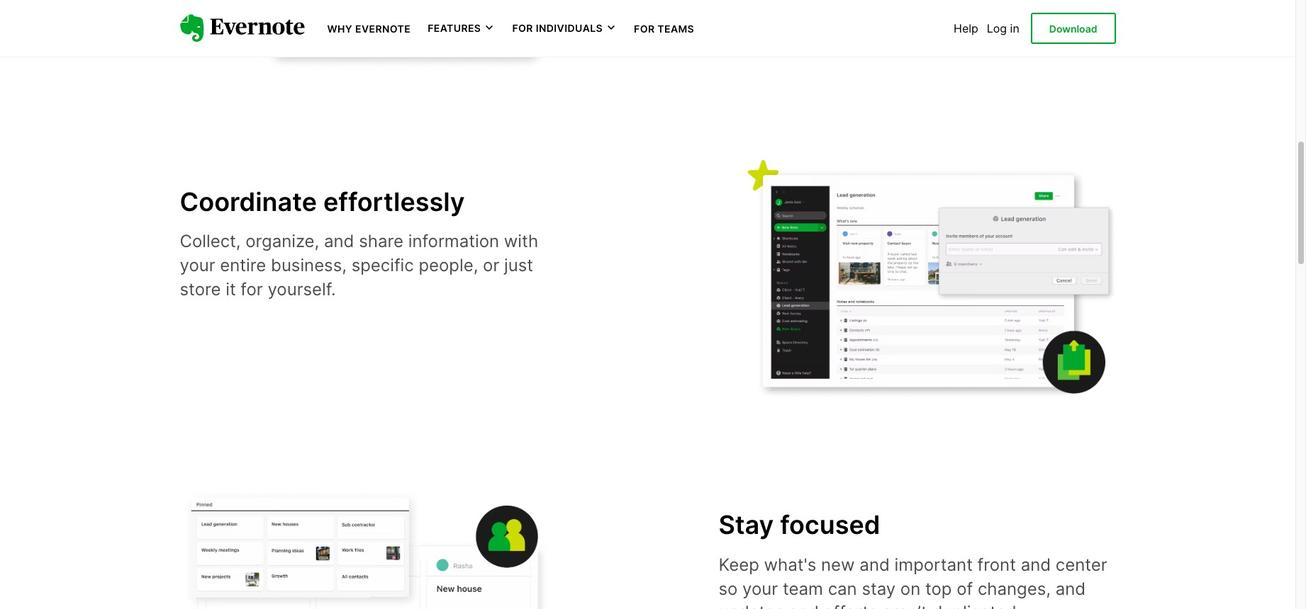 Task type: locate. For each thing, give the bounding box(es) containing it.
stay focused
[[719, 510, 880, 541]]

your
[[180, 255, 215, 276], [743, 579, 778, 600]]

or
[[483, 255, 500, 276]]

1 horizontal spatial your
[[743, 579, 778, 600]]

why
[[327, 23, 353, 35]]

for inside button
[[512, 22, 533, 34]]

your up updates
[[743, 579, 778, 600]]

help link
[[954, 21, 979, 35]]

front
[[978, 555, 1016, 576]]

0 horizontal spatial your
[[180, 255, 215, 276]]

your up store
[[180, 255, 215, 276]]

people,
[[419, 255, 478, 276]]

1 horizontal spatial for
[[634, 23, 655, 35]]

evernote
[[355, 23, 411, 35]]

evernote logo image
[[180, 14, 305, 42]]

for individuals
[[512, 22, 603, 34]]

for
[[241, 279, 263, 300]]

specific
[[352, 255, 414, 276]]

and
[[324, 231, 354, 252], [860, 555, 890, 576], [1021, 555, 1051, 576], [1056, 579, 1086, 600], [789, 603, 819, 610]]

for left teams
[[634, 23, 655, 35]]

and down the center
[[1056, 579, 1086, 600]]

for
[[512, 22, 533, 34], [634, 23, 655, 35]]

organize,
[[246, 231, 319, 252]]

for teams link
[[634, 21, 694, 35]]

0 horizontal spatial for
[[512, 22, 533, 34]]

top
[[926, 579, 952, 600]]

and inside 'collect, organize, and share information with your entire business, specific people, or just store it for yourself.'
[[324, 231, 354, 252]]

collect,
[[180, 231, 241, 252]]

1 vertical spatial your
[[743, 579, 778, 600]]

features
[[428, 22, 481, 34]]

on
[[901, 579, 921, 600]]

keep
[[719, 555, 759, 576]]

for teams
[[634, 23, 694, 35]]

with
[[504, 231, 538, 252]]

for left individuals
[[512, 22, 533, 34]]

focused
[[780, 510, 880, 541]]

just
[[504, 255, 533, 276]]

center
[[1056, 555, 1108, 576]]

log in
[[987, 21, 1020, 35]]

important
[[895, 555, 973, 576]]

information
[[408, 231, 499, 252]]

individuals
[[536, 22, 603, 34]]

of
[[957, 579, 973, 600]]

new
[[821, 555, 855, 576]]

and up business,
[[324, 231, 354, 252]]

log
[[987, 21, 1007, 35]]

for for for teams
[[634, 23, 655, 35]]

and up changes,
[[1021, 555, 1051, 576]]

coordinate effortlessly
[[180, 186, 465, 217]]

keep what's new and important front and center so your team can stay on top of changes, and updates and efforts aren't duplicated.
[[719, 555, 1108, 610]]

for for for individuals
[[512, 22, 533, 34]]

yourself.
[[268, 279, 336, 300]]

updates
[[719, 603, 784, 610]]

in
[[1010, 21, 1020, 35]]

0 vertical spatial your
[[180, 255, 215, 276]]

efforts
[[824, 603, 878, 610]]



Task type: describe. For each thing, give the bounding box(es) containing it.
business,
[[271, 255, 347, 276]]

collect, organize, and share information with your entire business, specific people, or just store it for yourself.
[[180, 231, 538, 300]]

lead generation feature of evernote teams image
[[747, 161, 1116, 400]]

your inside keep what's new and important front and center so your team can stay on top of changes, and updates and efforts aren't duplicated.
[[743, 579, 778, 600]]

download link
[[1031, 13, 1116, 44]]

entire
[[220, 255, 266, 276]]

why evernote link
[[327, 21, 411, 35]]

for individuals button
[[512, 21, 617, 35]]

your inside 'collect, organize, and share information with your entire business, specific people, or just store it for yourself.'
[[180, 255, 215, 276]]

evernote spaces feature showcase image
[[180, 0, 549, 70]]

effortlessly
[[323, 186, 465, 217]]

coordinate
[[180, 186, 317, 217]]

so
[[719, 579, 738, 600]]

help
[[954, 21, 979, 35]]

store
[[180, 279, 221, 300]]

features button
[[428, 21, 495, 35]]

spaces feature on evernote teams plan image
[[180, 491, 549, 610]]

duplicated.
[[932, 603, 1022, 610]]

and up "stay"
[[860, 555, 890, 576]]

can
[[828, 579, 857, 600]]

stay
[[862, 579, 896, 600]]

what's
[[764, 555, 817, 576]]

download
[[1050, 23, 1098, 35]]

aren't
[[882, 603, 928, 610]]

log in link
[[987, 21, 1020, 35]]

it
[[226, 279, 236, 300]]

teams
[[658, 23, 694, 35]]

and down team at right
[[789, 603, 819, 610]]

stay
[[719, 510, 774, 541]]

changes,
[[978, 579, 1051, 600]]

why evernote
[[327, 23, 411, 35]]

share
[[359, 231, 404, 252]]

team
[[783, 579, 823, 600]]



Task type: vqa. For each thing, say whether or not it's contained in the screenshot.
the team
yes



